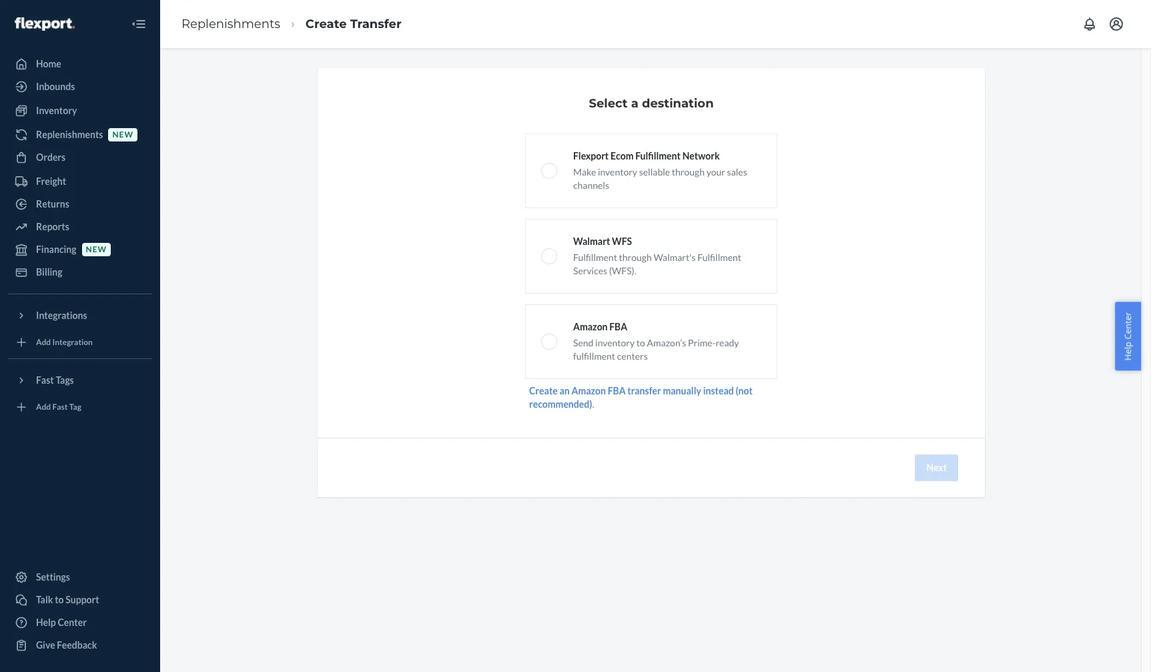 Task type: locate. For each thing, give the bounding box(es) containing it.
1 vertical spatial through
[[619, 252, 652, 263]]

settings
[[36, 571, 70, 583]]

add for add fast tag
[[36, 402, 51, 412]]

0 vertical spatial amazon
[[573, 321, 608, 332]]

create
[[306, 16, 347, 31], [529, 385, 558, 397]]

returns link
[[8, 194, 152, 215]]

1 vertical spatial add
[[36, 402, 51, 412]]

0 vertical spatial help center
[[1123, 312, 1135, 360]]

prime-
[[688, 337, 716, 348]]

give feedback
[[36, 640, 97, 651]]

through up (wfs).
[[619, 252, 652, 263]]

1 vertical spatial center
[[58, 617, 87, 628]]

1 horizontal spatial center
[[1123, 312, 1135, 339]]

1 horizontal spatial to
[[637, 337, 645, 348]]

centers
[[617, 350, 648, 362]]

freight link
[[8, 171, 152, 192]]

to inside amazon fba send inventory to amazon's prime-ready fulfillment centers
[[637, 337, 645, 348]]

1 vertical spatial fba
[[608, 385, 626, 397]]

walmart
[[573, 236, 610, 247]]

0 horizontal spatial new
[[86, 245, 107, 255]]

inventory
[[598, 166, 638, 178], [596, 337, 635, 348]]

through
[[672, 166, 705, 178], [619, 252, 652, 263]]

next button
[[916, 455, 959, 481]]

new
[[112, 130, 133, 140], [86, 245, 107, 255]]

help center
[[1123, 312, 1135, 360], [36, 617, 87, 628]]

1 vertical spatial inventory
[[596, 337, 635, 348]]

inventory up centers
[[596, 337, 635, 348]]

financing
[[36, 244, 76, 255]]

0 horizontal spatial through
[[619, 252, 652, 263]]

1 horizontal spatial help center
[[1123, 312, 1135, 360]]

walmart wfs fulfillment through walmart's fulfillment services (wfs).
[[573, 236, 742, 276]]

integration
[[52, 337, 93, 347]]

create an amazon fba transfer manually instead (not recommended) link
[[529, 385, 753, 410]]

create left an
[[529, 385, 558, 397]]

to right talk
[[55, 594, 64, 606]]

create inside create an amazon fba transfer manually instead (not recommended)
[[529, 385, 558, 397]]

0 vertical spatial replenishments
[[182, 16, 280, 31]]

inventory inside amazon fba send inventory to amazon's prime-ready fulfillment centers
[[596, 337, 635, 348]]

create inside breadcrumbs navigation
[[306, 16, 347, 31]]

freight
[[36, 176, 66, 187]]

1 horizontal spatial new
[[112, 130, 133, 140]]

fba inside amazon fba send inventory to amazon's prime-ready fulfillment centers
[[610, 321, 628, 332]]

1 vertical spatial to
[[55, 594, 64, 606]]

feedback
[[57, 640, 97, 651]]

recommended)
[[529, 399, 592, 410]]

center
[[1123, 312, 1135, 339], [58, 617, 87, 628]]

add
[[36, 337, 51, 347], [36, 402, 51, 412]]

1 horizontal spatial replenishments
[[182, 16, 280, 31]]

through down network
[[672, 166, 705, 178]]

home
[[36, 58, 61, 69]]

0 horizontal spatial help
[[36, 617, 56, 628]]

fulfillment
[[636, 150, 681, 162], [573, 252, 617, 263], [698, 252, 742, 263]]

fulfillment inside flexport ecom fulfillment network make inventory sellable through your sales channels
[[636, 150, 681, 162]]

inventory down ecom at the top right
[[598, 166, 638, 178]]

add fast tag
[[36, 402, 81, 412]]

fulfillment for sellable
[[636, 150, 681, 162]]

0 vertical spatial fast
[[36, 375, 54, 386]]

add integration link
[[8, 332, 152, 353]]

to
[[637, 337, 645, 348], [55, 594, 64, 606]]

0 horizontal spatial to
[[55, 594, 64, 606]]

1 vertical spatial create
[[529, 385, 558, 397]]

0 vertical spatial new
[[112, 130, 133, 140]]

tag
[[69, 402, 81, 412]]

fast
[[36, 375, 54, 386], [52, 402, 68, 412]]

1 vertical spatial new
[[86, 245, 107, 255]]

1 add from the top
[[36, 337, 51, 347]]

replenishments
[[182, 16, 280, 31], [36, 129, 103, 140]]

billing link
[[8, 262, 152, 283]]

orders
[[36, 152, 66, 163]]

0 horizontal spatial create
[[306, 16, 347, 31]]

fulfillment up "services"
[[573, 252, 617, 263]]

0 horizontal spatial help center
[[36, 617, 87, 628]]

to up centers
[[637, 337, 645, 348]]

0 vertical spatial add
[[36, 337, 51, 347]]

fba
[[610, 321, 628, 332], [608, 385, 626, 397]]

0 vertical spatial create
[[306, 16, 347, 31]]

0 vertical spatial help
[[1123, 341, 1135, 360]]

help center button
[[1116, 302, 1142, 370]]

1 horizontal spatial through
[[672, 166, 705, 178]]

talk to support button
[[8, 589, 152, 611]]

amazon inside create an amazon fba transfer manually instead (not recommended)
[[572, 385, 606, 397]]

0 vertical spatial fba
[[610, 321, 628, 332]]

new down the reports link
[[86, 245, 107, 255]]

1 horizontal spatial create
[[529, 385, 558, 397]]

add left integration
[[36, 337, 51, 347]]

flexport
[[573, 150, 609, 162]]

amazon inside amazon fba send inventory to amazon's prime-ready fulfillment centers
[[573, 321, 608, 332]]

your
[[707, 166, 726, 178]]

wfs
[[612, 236, 632, 247]]

amazon
[[573, 321, 608, 332], [572, 385, 606, 397]]

2 add from the top
[[36, 402, 51, 412]]

services
[[573, 265, 608, 276]]

network
[[683, 150, 720, 162]]

0 horizontal spatial replenishments
[[36, 129, 103, 140]]

.
[[592, 399, 594, 410]]

create transfer link
[[306, 16, 402, 31]]

new for replenishments
[[112, 130, 133, 140]]

1 vertical spatial amazon
[[572, 385, 606, 397]]

fulfillment right the "walmart's"
[[698, 252, 742, 263]]

add fast tag link
[[8, 397, 152, 418]]

give feedback button
[[8, 635, 152, 656]]

amazon up .
[[572, 385, 606, 397]]

create left transfer
[[306, 16, 347, 31]]

1 horizontal spatial help
[[1123, 341, 1135, 360]]

create for create transfer
[[306, 16, 347, 31]]

0 vertical spatial to
[[637, 337, 645, 348]]

0 horizontal spatial fulfillment
[[573, 252, 617, 263]]

1 vertical spatial replenishments
[[36, 129, 103, 140]]

new up 'orders' link
[[112, 130, 133, 140]]

amazon up send
[[573, 321, 608, 332]]

flexport ecom fulfillment network make inventory sellable through your sales channels
[[573, 150, 748, 191]]

(wfs).
[[609, 265, 637, 276]]

reports link
[[8, 216, 152, 238]]

make
[[573, 166, 596, 178]]

fba left transfer
[[608, 385, 626, 397]]

help
[[1123, 341, 1135, 360], [36, 617, 56, 628]]

fast left tags
[[36, 375, 54, 386]]

1 horizontal spatial fulfillment
[[636, 150, 681, 162]]

0 vertical spatial through
[[672, 166, 705, 178]]

0 vertical spatial inventory
[[598, 166, 638, 178]]

fulfillment up sellable
[[636, 150, 681, 162]]

an
[[560, 385, 570, 397]]

fba up centers
[[610, 321, 628, 332]]

help center link
[[8, 612, 152, 634]]

fast left tag
[[52, 402, 68, 412]]

add down fast tags in the left of the page
[[36, 402, 51, 412]]

talk
[[36, 594, 53, 606]]

0 vertical spatial center
[[1123, 312, 1135, 339]]

transfer
[[350, 16, 402, 31]]



Task type: vqa. For each thing, say whether or not it's contained in the screenshot.
left and
no



Task type: describe. For each thing, give the bounding box(es) containing it.
destination
[[642, 96, 714, 111]]

through inside flexport ecom fulfillment network make inventory sellable through your sales channels
[[672, 166, 705, 178]]

add integration
[[36, 337, 93, 347]]

integrations button
[[8, 305, 152, 326]]

fba inside create an amazon fba transfer manually instead (not recommended)
[[608, 385, 626, 397]]

breadcrumbs navigation
[[171, 4, 412, 44]]

sellable
[[639, 166, 670, 178]]

fast inside dropdown button
[[36, 375, 54, 386]]

inbounds
[[36, 81, 75, 92]]

create for create an amazon fba transfer manually instead (not recommended)
[[529, 385, 558, 397]]

orders link
[[8, 147, 152, 168]]

give
[[36, 640, 55, 651]]

through inside walmart wfs fulfillment through walmart's fulfillment services (wfs).
[[619, 252, 652, 263]]

(not
[[736, 385, 753, 397]]

next
[[927, 462, 947, 473]]

fulfillment
[[573, 350, 616, 362]]

create transfer
[[306, 16, 402, 31]]

home link
[[8, 53, 152, 75]]

transfer
[[628, 385, 661, 397]]

help inside 'button'
[[1123, 341, 1135, 360]]

returns
[[36, 198, 69, 210]]

1 vertical spatial help
[[36, 617, 56, 628]]

close navigation image
[[131, 16, 147, 32]]

inventory
[[36, 105, 77, 116]]

send
[[573, 337, 594, 348]]

amazon fba send inventory to amazon's prime-ready fulfillment centers
[[573, 321, 739, 362]]

create an amazon fba transfer manually instead (not recommended)
[[529, 385, 753, 410]]

1 vertical spatial help center
[[36, 617, 87, 628]]

add for add integration
[[36, 337, 51, 347]]

sales
[[727, 166, 748, 178]]

2 horizontal spatial fulfillment
[[698, 252, 742, 263]]

help center inside 'button'
[[1123, 312, 1135, 360]]

reports
[[36, 221, 69, 232]]

amazon's
[[647, 337, 686, 348]]

settings link
[[8, 567, 152, 588]]

fast tags button
[[8, 370, 152, 391]]

inventory link
[[8, 100, 152, 122]]

flexport logo image
[[15, 17, 75, 31]]

inventory inside flexport ecom fulfillment network make inventory sellable through your sales channels
[[598, 166, 638, 178]]

integrations
[[36, 310, 87, 321]]

select a destination
[[589, 96, 714, 111]]

ready
[[716, 337, 739, 348]]

walmart's
[[654, 252, 696, 263]]

1 vertical spatial fast
[[52, 402, 68, 412]]

tags
[[56, 375, 74, 386]]

center inside 'button'
[[1123, 312, 1135, 339]]

channels
[[573, 180, 610, 191]]

instead
[[703, 385, 734, 397]]

support
[[66, 594, 99, 606]]

0 horizontal spatial center
[[58, 617, 87, 628]]

billing
[[36, 266, 62, 278]]

open account menu image
[[1109, 16, 1125, 32]]

open notifications image
[[1082, 16, 1098, 32]]

manually
[[663, 385, 702, 397]]

inbounds link
[[8, 76, 152, 97]]

ecom
[[611, 150, 634, 162]]

a
[[631, 96, 639, 111]]

new for financing
[[86, 245, 107, 255]]

replenishments link
[[182, 16, 280, 31]]

talk to support
[[36, 594, 99, 606]]

replenishments inside breadcrumbs navigation
[[182, 16, 280, 31]]

to inside button
[[55, 594, 64, 606]]

select
[[589, 96, 628, 111]]

fulfillment for services
[[573, 252, 617, 263]]

fast tags
[[36, 375, 74, 386]]



